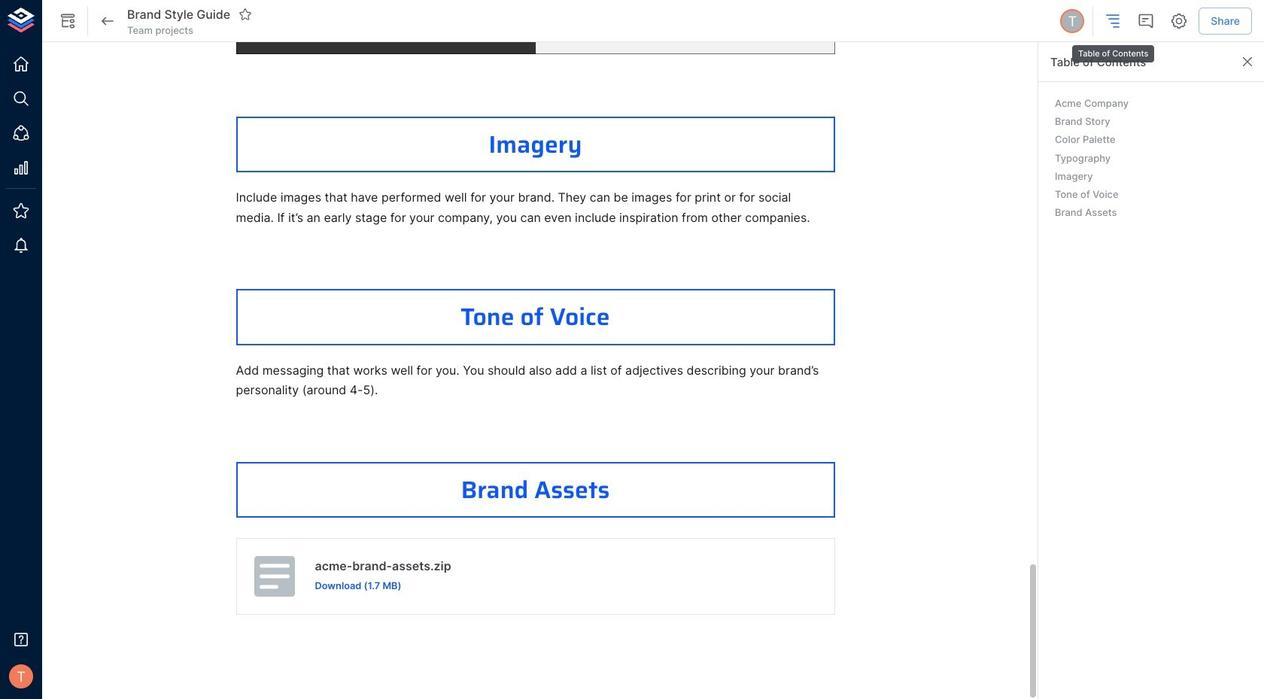 Task type: describe. For each thing, give the bounding box(es) containing it.
comments image
[[1138, 12, 1156, 30]]

table of contents image
[[1105, 12, 1123, 30]]

show wiki image
[[59, 12, 77, 30]]

go back image
[[99, 12, 117, 30]]



Task type: vqa. For each thing, say whether or not it's contained in the screenshot.
Remove Favorite image
no



Task type: locate. For each thing, give the bounding box(es) containing it.
settings image
[[1171, 12, 1189, 30]]

tooltip
[[1071, 35, 1157, 64]]

favorite image
[[239, 7, 252, 21]]



